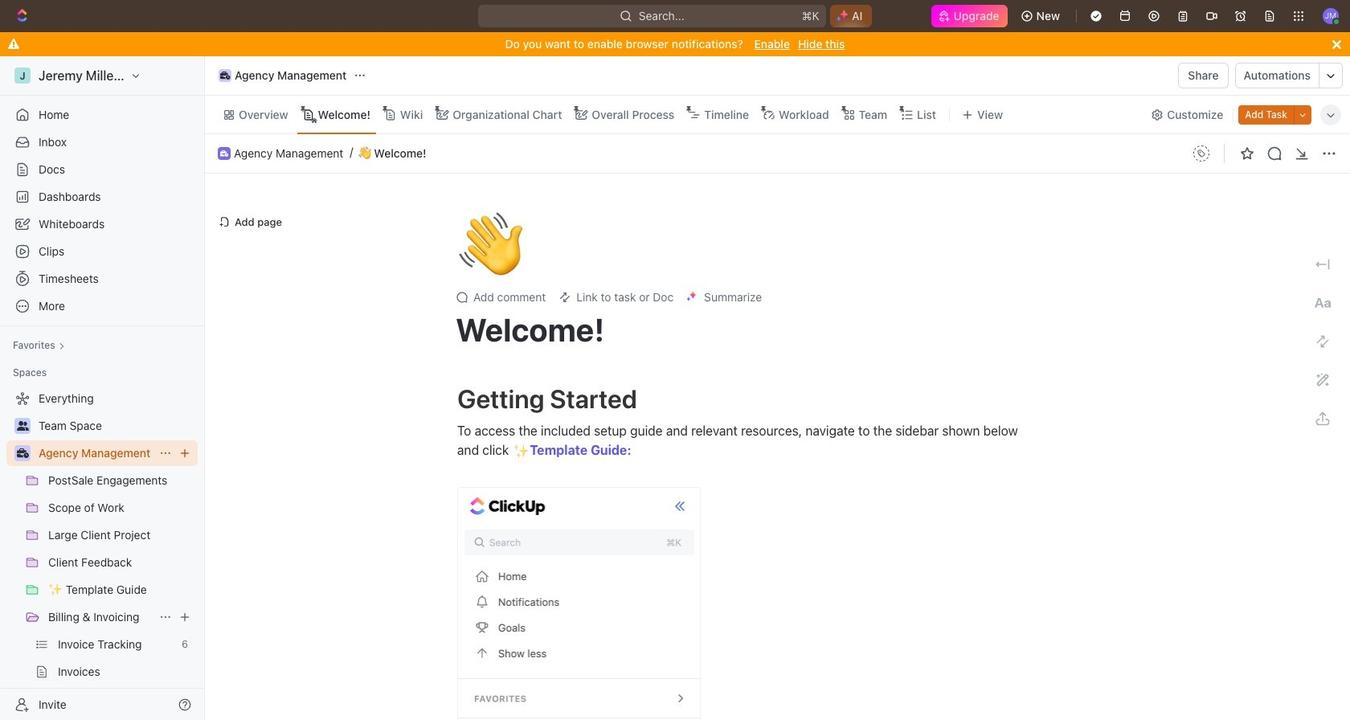 Task type: locate. For each thing, give the bounding box(es) containing it.
tree inside sidebar navigation
[[6, 386, 198, 720]]

tree
[[6, 386, 198, 720]]

1 vertical spatial business time image
[[220, 150, 228, 157]]

business time image
[[220, 72, 230, 80], [220, 150, 228, 157]]

business time image
[[16, 449, 29, 458]]

tara shultz's workspace, , element
[[14, 68, 31, 84]]



Task type: describe. For each thing, give the bounding box(es) containing it.
sidebar navigation
[[0, 56, 208, 720]]

dropdown menu image
[[1189, 141, 1215, 166]]

0 vertical spatial business time image
[[220, 72, 230, 80]]

user group image
[[16, 421, 29, 431]]



Task type: vqa. For each thing, say whether or not it's contained in the screenshot.
middle Space
no



